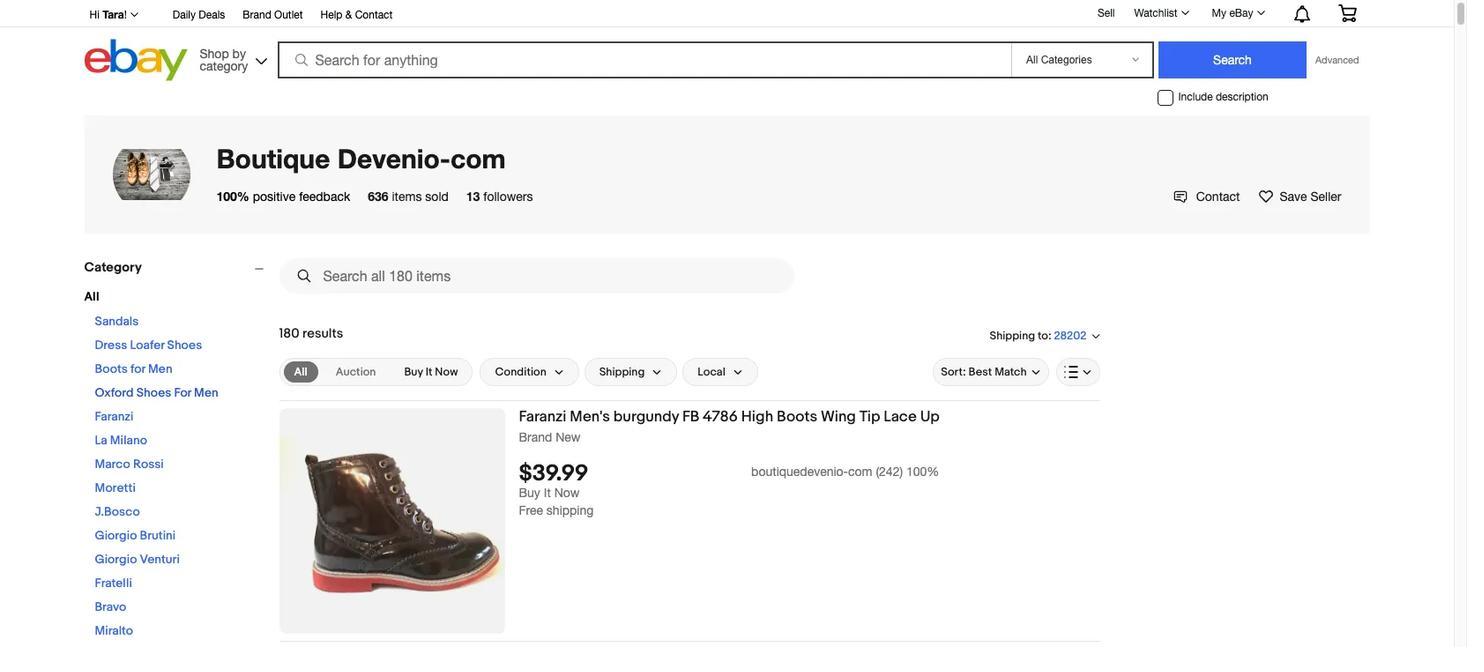 Task type: describe. For each thing, give the bounding box(es) containing it.
condition
[[495, 365, 547, 379]]

boutique
[[217, 143, 330, 175]]

milano
[[110, 433, 147, 448]]

boutiquedevenio-com (242) 100% buy it now free shipping
[[519, 465, 940, 518]]

local button
[[683, 358, 758, 386]]

venturi
[[140, 552, 180, 567]]

fb
[[683, 408, 700, 426]]

faranzi inside all sandals dress loafer shoes boots for men oxford shoes for men faranzi la milano marco rossi moretti j.bosco giorgio brutini giorgio venturi fratelli bravo miralto
[[95, 409, 134, 424]]

moretti link
[[95, 481, 136, 496]]

marco
[[95, 457, 130, 472]]

daily deals
[[173, 9, 225, 21]]

ebay
[[1230, 7, 1254, 19]]

watchlist
[[1135, 7, 1178, 19]]

sell
[[1098, 7, 1115, 19]]

lace
[[884, 408, 917, 426]]

0 vertical spatial buy
[[404, 365, 423, 379]]

faranzi men's  burgundy fb 4786  high boots wing tip lace up image
[[279, 437, 505, 606]]

high
[[742, 408, 774, 426]]

0 vertical spatial shoes
[[167, 338, 202, 353]]

items
[[392, 190, 422, 204]]

all link
[[284, 362, 318, 383]]

none submit inside "shop by category" banner
[[1159, 41, 1307, 79]]

help & contact
[[321, 9, 393, 21]]

advanced link
[[1307, 42, 1369, 78]]

free
[[519, 504, 543, 518]]

it inside boutiquedevenio-com (242) 100% buy it now free shipping
[[544, 486, 551, 500]]

la milano link
[[95, 433, 147, 448]]

your shopping cart image
[[1338, 4, 1358, 22]]

tara
[[102, 8, 124, 21]]

shipping for shipping to : 28202
[[990, 329, 1036, 343]]

dress loafer shoes link
[[95, 338, 202, 353]]

men's
[[570, 408, 610, 426]]

deals
[[199, 9, 225, 21]]

my ebay link
[[1203, 3, 1273, 24]]

1 vertical spatial shoes
[[136, 385, 171, 400]]

contact inside account navigation
[[355, 9, 393, 21]]

marco rossi link
[[95, 457, 164, 472]]

faranzi men's  burgundy fb 4786  high boots wing tip lace up heading
[[519, 408, 940, 426]]

fratelli link
[[95, 576, 132, 591]]

13
[[466, 189, 480, 204]]

daily deals link
[[173, 6, 225, 26]]

sort: best match
[[941, 365, 1027, 379]]

new
[[556, 430, 581, 445]]

100% positive feedback
[[217, 189, 350, 204]]

results
[[303, 325, 343, 342]]

feedback
[[299, 190, 350, 204]]

1 giorgio from the top
[[95, 528, 137, 543]]

best
[[969, 365, 993, 379]]

brutini
[[140, 528, 176, 543]]

all for all sandals dress loafer shoes boots for men oxford shoes for men faranzi la milano marco rossi moretti j.bosco giorgio brutini giorgio venturi fratelli bravo miralto
[[84, 289, 99, 304]]

sort: best match button
[[933, 358, 1049, 386]]

account navigation
[[80, 0, 1370, 27]]

match
[[995, 365, 1027, 379]]

all sandals dress loafer shoes boots for men oxford shoes for men faranzi la milano marco rossi moretti j.bosco giorgio brutini giorgio venturi fratelli bravo miralto
[[84, 289, 218, 639]]

my
[[1213, 7, 1227, 19]]

Search all 180 items field
[[279, 258, 794, 294]]

0 vertical spatial men
[[148, 362, 172, 377]]

brand inside account navigation
[[243, 9, 271, 21]]

shop by category banner
[[80, 0, 1370, 86]]

description
[[1216, 91, 1269, 103]]

giorgio venturi link
[[95, 552, 180, 567]]

636
[[368, 189, 389, 204]]

j.bosco link
[[95, 505, 140, 520]]

category button
[[84, 259, 271, 276]]

for
[[174, 385, 191, 400]]

for
[[131, 362, 145, 377]]

sold
[[425, 190, 449, 204]]

include
[[1179, 91, 1213, 103]]

1 horizontal spatial contact
[[1197, 190, 1241, 204]]

moretti
[[95, 481, 136, 496]]

13 followers
[[466, 189, 533, 204]]

devenio-
[[338, 143, 451, 175]]

miralto link
[[95, 624, 133, 639]]

brand outlet link
[[243, 6, 303, 26]]

help
[[321, 9, 343, 21]]

bravo link
[[95, 600, 126, 615]]

contact link
[[1174, 190, 1241, 204]]

positive
[[253, 190, 296, 204]]

boutique devenio-com
[[217, 143, 506, 175]]

include description
[[1179, 91, 1269, 103]]

auction
[[336, 365, 376, 379]]

buy it now link
[[394, 362, 469, 383]]

brand inside faranzi men's  burgundy fb 4786  high boots wing tip lace up brand new
[[519, 430, 553, 445]]

com inside boutiquedevenio-com (242) 100% buy it now free shipping
[[849, 465, 873, 479]]

save
[[1280, 190, 1308, 204]]

j.bosco
[[95, 505, 140, 520]]



Task type: locate. For each thing, give the bounding box(es) containing it.
listing options selector. list view selected. image
[[1064, 365, 1092, 379]]

1 horizontal spatial it
[[544, 486, 551, 500]]

1 vertical spatial brand
[[519, 430, 553, 445]]

0 horizontal spatial shipping
[[600, 365, 645, 379]]

shop by category
[[200, 46, 248, 73]]

sandals link
[[95, 314, 139, 329]]

advanced
[[1316, 55, 1360, 65]]

shop
[[200, 46, 229, 60]]

0 horizontal spatial contact
[[355, 9, 393, 21]]

0 vertical spatial giorgio
[[95, 528, 137, 543]]

now up shipping
[[555, 486, 580, 500]]

faranzi men's  burgundy fb 4786  high boots wing tip lace up link
[[519, 408, 1100, 430]]

contact left save
[[1197, 190, 1241, 204]]

shipping button
[[585, 358, 678, 386]]

2 giorgio from the top
[[95, 552, 137, 567]]

1 horizontal spatial shipping
[[990, 329, 1036, 343]]

shipping up burgundy
[[600, 365, 645, 379]]

shoes right loafer
[[167, 338, 202, 353]]

brand left the outlet
[[243, 9, 271, 21]]

faranzi men's  burgundy fb 4786  high boots wing tip lace up brand new
[[519, 408, 940, 445]]

0 horizontal spatial faranzi
[[95, 409, 134, 424]]

my ebay
[[1213, 7, 1254, 19]]

(242)
[[876, 465, 903, 479]]

buy up free
[[519, 486, 541, 500]]

brand left "new"
[[519, 430, 553, 445]]

auction link
[[325, 362, 387, 383]]

watchlist link
[[1125, 3, 1198, 24]]

0 vertical spatial brand
[[243, 9, 271, 21]]

1 horizontal spatial brand
[[519, 430, 553, 445]]

1 vertical spatial men
[[194, 385, 218, 400]]

1 horizontal spatial men
[[194, 385, 218, 400]]

buy it now
[[404, 365, 458, 379]]

1 vertical spatial boots
[[777, 408, 818, 426]]

0 horizontal spatial 100%
[[217, 189, 250, 204]]

1 vertical spatial 100%
[[907, 465, 940, 479]]

0 horizontal spatial buy
[[404, 365, 423, 379]]

followers
[[484, 190, 533, 204]]

loafer
[[130, 338, 165, 353]]

help & contact link
[[321, 6, 393, 26]]

1 horizontal spatial now
[[555, 486, 580, 500]]

buy right "auction" link
[[404, 365, 423, 379]]

up
[[921, 408, 940, 426]]

None submit
[[1159, 41, 1307, 79]]

daily
[[173, 9, 196, 21]]

boots inside faranzi men's  burgundy fb 4786  high boots wing tip lace up brand new
[[777, 408, 818, 426]]

save seller button
[[1258, 188, 1342, 206]]

100% inside boutiquedevenio-com (242) 100% buy it now free shipping
[[907, 465, 940, 479]]

shoes down for
[[136, 385, 171, 400]]

giorgio
[[95, 528, 137, 543], [95, 552, 137, 567]]

1 vertical spatial now
[[555, 486, 580, 500]]

boots
[[95, 362, 128, 377], [777, 408, 818, 426]]

1 vertical spatial buy
[[519, 486, 541, 500]]

all down 180 results
[[294, 365, 308, 379]]

faranzi inside faranzi men's  burgundy fb 4786  high boots wing tip lace up brand new
[[519, 408, 567, 426]]

shoes
[[167, 338, 202, 353], [136, 385, 171, 400]]

100% right (242)
[[907, 465, 940, 479]]

faranzi
[[519, 408, 567, 426], [95, 409, 134, 424]]

boots right high
[[777, 408, 818, 426]]

now left condition on the left of the page
[[435, 365, 458, 379]]

wing
[[821, 408, 856, 426]]

all up sandals link
[[84, 289, 99, 304]]

0 vertical spatial com
[[451, 143, 506, 175]]

1 vertical spatial com
[[849, 465, 873, 479]]

oxford shoes for men link
[[95, 385, 218, 400]]

all inside all sandals dress loafer shoes boots for men oxford shoes for men faranzi la milano marco rossi moretti j.bosco giorgio brutini giorgio venturi fratelli bravo miralto
[[84, 289, 99, 304]]

com
[[451, 143, 506, 175], [849, 465, 873, 479]]

all
[[84, 289, 99, 304], [294, 365, 308, 379]]

by
[[233, 46, 246, 60]]

sort:
[[941, 365, 967, 379]]

180
[[279, 325, 300, 342]]

rossi
[[133, 457, 164, 472]]

all for all
[[294, 365, 308, 379]]

180 results
[[279, 325, 343, 342]]

shop by category button
[[192, 39, 271, 77]]

boots down dress at left bottom
[[95, 362, 128, 377]]

0 vertical spatial contact
[[355, 9, 393, 21]]

fratelli
[[95, 576, 132, 591]]

boutiquedevenio-
[[752, 465, 849, 479]]

local
[[698, 365, 726, 379]]

All selected text field
[[294, 364, 308, 380]]

com left (242)
[[849, 465, 873, 479]]

now inside boutiquedevenio-com (242) 100% buy it now free shipping
[[555, 486, 580, 500]]

la
[[95, 433, 107, 448]]

it
[[426, 365, 433, 379], [544, 486, 551, 500]]

0 vertical spatial 100%
[[217, 189, 250, 204]]

giorgio down the j.bosco
[[95, 528, 137, 543]]

buy
[[404, 365, 423, 379], [519, 486, 541, 500]]

condition button
[[480, 358, 579, 386]]

!
[[124, 9, 127, 21]]

0 horizontal spatial all
[[84, 289, 99, 304]]

contact right &
[[355, 9, 393, 21]]

100% left the positive
[[217, 189, 250, 204]]

tip
[[860, 408, 881, 426]]

burgundy
[[614, 408, 679, 426]]

giorgio brutini link
[[95, 528, 176, 543]]

boutique devenio-com link
[[217, 143, 506, 175]]

boots for men link
[[95, 362, 172, 377]]

bravo
[[95, 600, 126, 615]]

shipping
[[990, 329, 1036, 343], [600, 365, 645, 379]]

boutique devenio-com image
[[112, 149, 190, 200]]

0 vertical spatial shipping
[[990, 329, 1036, 343]]

outlet
[[274, 9, 303, 21]]

com up "13"
[[451, 143, 506, 175]]

buy inside boutiquedevenio-com (242) 100% buy it now free shipping
[[519, 486, 541, 500]]

shipping inside shipping to : 28202
[[990, 329, 1036, 343]]

brand outlet
[[243, 9, 303, 21]]

Search for anything text field
[[280, 43, 1008, 77]]

boots inside all sandals dress loafer shoes boots for men oxford shoes for men faranzi la milano marco rossi moretti j.bosco giorgio brutini giorgio venturi fratelli bravo miralto
[[95, 362, 128, 377]]

it right "auction" link
[[426, 365, 433, 379]]

dress
[[95, 338, 127, 353]]

1 vertical spatial all
[[294, 365, 308, 379]]

all inside $39.99 main content
[[294, 365, 308, 379]]

it up shipping
[[544, 486, 551, 500]]

1 horizontal spatial buy
[[519, 486, 541, 500]]

$39.99 main content
[[279, 251, 1100, 647]]

0 horizontal spatial brand
[[243, 9, 271, 21]]

giorgio up fratelli link at the bottom left of page
[[95, 552, 137, 567]]

shipping for shipping
[[600, 365, 645, 379]]

0 vertical spatial boots
[[95, 362, 128, 377]]

miralto
[[95, 624, 133, 639]]

0 horizontal spatial men
[[148, 362, 172, 377]]

it inside buy it now link
[[426, 365, 433, 379]]

0 horizontal spatial now
[[435, 365, 458, 379]]

:
[[1049, 329, 1052, 343]]

0 horizontal spatial com
[[451, 143, 506, 175]]

seller
[[1311, 190, 1342, 204]]

shipping left to at the right of page
[[990, 329, 1036, 343]]

contact
[[355, 9, 393, 21], [1197, 190, 1241, 204]]

0 vertical spatial all
[[84, 289, 99, 304]]

0 horizontal spatial it
[[426, 365, 433, 379]]

1 vertical spatial contact
[[1197, 190, 1241, 204]]

now
[[435, 365, 458, 379], [555, 486, 580, 500]]

1 vertical spatial it
[[544, 486, 551, 500]]

1 horizontal spatial boots
[[777, 408, 818, 426]]

1 horizontal spatial com
[[849, 465, 873, 479]]

sell link
[[1090, 7, 1123, 19]]

$39.99
[[519, 461, 589, 488]]

shipping inside dropdown button
[[600, 365, 645, 379]]

save seller
[[1280, 190, 1342, 204]]

faranzi down oxford
[[95, 409, 134, 424]]

category
[[200, 59, 248, 73]]

1 horizontal spatial all
[[294, 365, 308, 379]]

100%
[[217, 189, 250, 204], [907, 465, 940, 479]]

1 horizontal spatial faranzi
[[519, 408, 567, 426]]

0 vertical spatial now
[[435, 365, 458, 379]]

1 horizontal spatial 100%
[[907, 465, 940, 479]]

faranzi up "new"
[[519, 408, 567, 426]]

shipping to : 28202
[[990, 329, 1087, 343]]

0 vertical spatial it
[[426, 365, 433, 379]]

1 vertical spatial giorgio
[[95, 552, 137, 567]]

faranzi link
[[95, 409, 134, 424]]

category
[[84, 259, 142, 276]]

1 vertical spatial shipping
[[600, 365, 645, 379]]

0 horizontal spatial boots
[[95, 362, 128, 377]]



Task type: vqa. For each thing, say whether or not it's contained in the screenshot.
top Only
no



